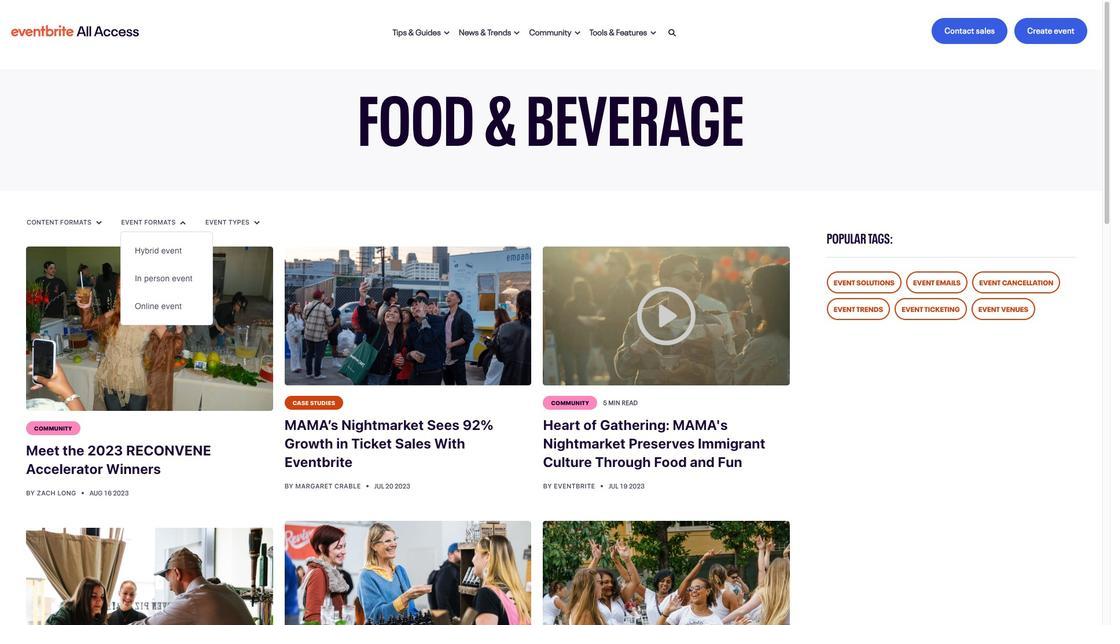 Task type: vqa. For each thing, say whether or not it's contained in the screenshot.
CASE STUDIES
yes



Task type: describe. For each thing, give the bounding box(es) containing it.
features
[[616, 25, 648, 37]]

event trends link
[[827, 298, 891, 320]]

trends
[[857, 303, 884, 314]]

92%
[[463, 417, 494, 433]]

event for event venues
[[979, 303, 1000, 314]]

victoria loi holding two cups of coffee image
[[26, 247, 273, 411]]

popular tags:
[[827, 227, 894, 247]]

arrow image for trends
[[514, 31, 520, 35]]

2023 for 19
[[629, 481, 645, 490]]

by for heart of gathering: mama's nightmarket preserves immigrant culture through food and fun
[[543, 482, 552, 490]]

1 vertical spatial eventbrite
[[554, 482, 595, 490]]

logo eventbrite image
[[9, 21, 141, 41]]

crable
[[335, 482, 361, 490]]

read
[[622, 398, 638, 407]]

contact
[[945, 24, 975, 35]]

content formats
[[27, 218, 93, 226]]

tips & guides link
[[388, 18, 454, 44]]

arrow image for community
[[575, 31, 581, 35]]

of
[[584, 417, 597, 433]]

trends
[[488, 25, 511, 37]]

people dancing at an event image
[[543, 521, 790, 625]]

person
[[144, 274, 170, 283]]

arrow image for features
[[650, 31, 656, 35]]

event types button
[[205, 218, 261, 227]]

the
[[63, 443, 84, 459]]

create event link
[[1015, 18, 1088, 44]]

news
[[459, 25, 479, 37]]

hybrid event link
[[121, 237, 213, 265]]

tips & guides
[[393, 25, 441, 37]]

mama's
[[285, 417, 338, 433]]

0 vertical spatial community
[[529, 25, 572, 37]]

event ticketing link
[[895, 298, 967, 320]]

sales
[[395, 435, 431, 452]]

by for meet the 2023 reconvene accelerator winners
[[26, 489, 35, 497]]

arrow image for event types
[[254, 220, 260, 225]]

event for event types
[[205, 218, 227, 226]]

food inside heart of gathering: mama's nightmarket preserves immigrant culture through food and fun
[[654, 454, 687, 470]]

by eventbrite link
[[543, 482, 597, 490]]

sales
[[976, 24, 995, 35]]

event cancellation
[[980, 277, 1054, 287]]

accelerator
[[26, 461, 103, 477]]

event for online event
[[162, 302, 182, 311]]

event cancellation link
[[973, 272, 1061, 294]]

hybrid event
[[135, 246, 182, 255]]

cancellation
[[1003, 277, 1054, 287]]

event formats button
[[121, 218, 187, 227]]

pizza-making class, macoletta, new york, ny image
[[26, 528, 273, 625]]

meet
[[26, 443, 60, 459]]

contact sales link
[[932, 18, 1008, 44]]

jul 19 2023
[[609, 481, 645, 490]]

formats for event
[[144, 218, 176, 226]]

popular
[[827, 227, 867, 247]]

community for heart of gathering: mama's nightmarket preserves immigrant culture through food and fun
[[551, 398, 589, 406]]

aug 16 2023
[[90, 488, 129, 498]]

heart of gathering: mama's nightmarket preserves immigrant culture through food and fun
[[543, 417, 766, 470]]

online event link
[[121, 292, 213, 320]]

tips
[[393, 25, 407, 37]]

online event
[[135, 302, 182, 311]]

solutions
[[857, 277, 895, 287]]

by zach long link
[[26, 489, 78, 497]]

create
[[1028, 24, 1053, 35]]

fun
[[718, 454, 743, 470]]

event types
[[205, 218, 251, 226]]

event emails
[[914, 277, 961, 287]]

event trends
[[834, 303, 884, 314]]

event for event ticketing
[[902, 303, 924, 314]]

5 min read
[[603, 398, 638, 407]]

gathering:
[[600, 417, 670, 433]]

meet the 2023 reconvene accelerator winners link
[[26, 436, 273, 485]]

content
[[27, 218, 58, 226]]

2023 for 16
[[113, 488, 129, 498]]

mama's nightmarket sees 92% growth in ticket sales with eventbrite
[[285, 417, 494, 470]]

emails
[[936, 277, 961, 287]]

event for event cancellation
[[980, 277, 1001, 287]]

by margaret crable link
[[285, 482, 363, 490]]



Task type: locate. For each thing, give the bounding box(es) containing it.
5
[[603, 398, 607, 407]]

arrow image right guides
[[444, 31, 450, 35]]

tools
[[590, 25, 608, 37]]

arrow image right content formats
[[96, 220, 102, 225]]

aug
[[90, 488, 103, 498]]

&
[[409, 25, 414, 37], [481, 25, 486, 37], [609, 25, 615, 37], [484, 61, 517, 163]]

heart
[[543, 417, 581, 433]]

1 horizontal spatial eventbrite
[[554, 482, 595, 490]]

mama's nightmarket heart of gathering feature image image
[[543, 247, 790, 386]]

1 formats from the left
[[60, 218, 92, 226]]

arrow image for content formats
[[96, 220, 102, 225]]

event for event trends
[[834, 303, 856, 314]]

with
[[434, 435, 466, 452]]

by left zach
[[26, 489, 35, 497]]

event inside dropdown button
[[205, 218, 227, 226]]

2 arrow image from the left
[[254, 220, 260, 225]]

arrow image left search icon
[[650, 31, 656, 35]]

tags:
[[869, 227, 894, 247]]

community link for heart of gathering: mama's nightmarket preserves immigrant culture through food and fun
[[543, 396, 598, 410]]

community link
[[525, 18, 585, 44], [543, 396, 598, 410], [26, 422, 80, 436]]

event ticketing
[[902, 303, 960, 314]]

case
[[293, 398, 309, 406]]

community left tools
[[529, 25, 572, 37]]

event for hybrid event
[[161, 246, 182, 255]]

in
[[336, 435, 348, 452]]

& for tools
[[609, 25, 615, 37]]

news & trends
[[459, 25, 511, 37]]

nightmarket down of
[[543, 435, 626, 452]]

2023 right 16
[[113, 488, 129, 498]]

& for food
[[484, 61, 517, 163]]

2 arrow image from the left
[[650, 31, 656, 35]]

two people trying syrup from a food vendor at an event image
[[285, 521, 532, 625]]

nightmarket
[[342, 417, 424, 433], [543, 435, 626, 452]]

content formats button
[[26, 218, 102, 227]]

formats inside popup button
[[60, 218, 92, 226]]

0 horizontal spatial food
[[358, 61, 475, 163]]

0 vertical spatial food
[[358, 61, 475, 163]]

eventbrite down the growth
[[285, 454, 353, 470]]

meet the 2023 reconvene accelerator winners
[[26, 443, 211, 477]]

ticket
[[352, 435, 392, 452]]

heart of gathering: mama's nightmarket preserves immigrant culture through food and fun link
[[543, 410, 790, 478]]

formats
[[60, 218, 92, 226], [144, 218, 176, 226]]

food
[[358, 61, 475, 163], [654, 454, 687, 470]]

community link for meet the 2023 reconvene accelerator winners
[[26, 422, 80, 436]]

event solutions link
[[827, 272, 902, 294]]

event solutions
[[834, 277, 895, 287]]

arrow image right types
[[254, 220, 260, 225]]

event for event emails
[[914, 277, 935, 287]]

1 vertical spatial nightmarket
[[543, 435, 626, 452]]

1 arrow image from the left
[[444, 31, 450, 35]]

formats for content
[[60, 218, 92, 226]]

contact sales
[[945, 24, 995, 35]]

jul left 19
[[609, 481, 619, 490]]

event left types
[[205, 218, 227, 226]]

culture
[[543, 454, 592, 470]]

jul 20 2023
[[375, 481, 411, 490]]

2 jul from the left
[[609, 481, 619, 490]]

by left margaret
[[285, 482, 294, 490]]

1 horizontal spatial food
[[654, 454, 687, 470]]

min
[[609, 398, 621, 407]]

studies
[[310, 398, 335, 406]]

event left 'venues'
[[979, 303, 1000, 314]]

jul left 20
[[375, 481, 384, 490]]

event right create
[[1054, 24, 1075, 35]]

1 vertical spatial community link
[[543, 396, 598, 410]]

0 horizontal spatial nightmarket
[[342, 417, 424, 433]]

community for meet the 2023 reconvene accelerator winners
[[34, 424, 72, 432]]

tools & features
[[590, 25, 648, 37]]

0 horizontal spatial jul
[[375, 481, 384, 490]]

arrow image inside event types dropdown button
[[254, 220, 260, 225]]

sees
[[427, 417, 460, 433]]

& for tips
[[409, 25, 414, 37]]

arrow image inside content formats popup button
[[96, 220, 102, 225]]

1 horizontal spatial by
[[285, 482, 294, 490]]

by eventbrite
[[543, 482, 597, 490]]

event emails link
[[907, 272, 968, 294]]

eventbrite inside the mama's nightmarket sees 92% growth in ticket sales with eventbrite
[[285, 454, 353, 470]]

event attendees in front of a food cart image
[[285, 247, 532, 386]]

event right online
[[162, 302, 182, 311]]

event left emails
[[914, 277, 935, 287]]

formats right content
[[60, 218, 92, 226]]

ticketing
[[925, 303, 960, 314]]

community link up the heart
[[543, 396, 598, 410]]

jul for sales
[[375, 481, 384, 490]]

arrow image
[[514, 31, 520, 35], [650, 31, 656, 35]]

arrow image
[[96, 220, 102, 225], [254, 220, 260, 225]]

1 horizontal spatial nightmarket
[[543, 435, 626, 452]]

arrow image inside tips & guides link
[[444, 31, 450, 35]]

nightmarket inside heart of gathering: mama's nightmarket preserves immigrant culture through food and fun
[[543, 435, 626, 452]]

arrow image for tips & guides
[[444, 31, 450, 35]]

event for create event
[[1054, 24, 1075, 35]]

nightmarket inside the mama's nightmarket sees 92% growth in ticket sales with eventbrite
[[342, 417, 424, 433]]

0 vertical spatial nightmarket
[[342, 417, 424, 433]]

community up the meet
[[34, 424, 72, 432]]

1 arrow image from the left
[[96, 220, 102, 225]]

0 horizontal spatial eventbrite
[[285, 454, 353, 470]]

news & trends link
[[454, 18, 525, 44]]

growth
[[285, 435, 333, 452]]

1 horizontal spatial formats
[[144, 218, 176, 226]]

mama's
[[673, 417, 728, 433]]

2023 right 20
[[395, 481, 411, 490]]

event inside "link"
[[1054, 24, 1075, 35]]

by down culture
[[543, 482, 552, 490]]

1 vertical spatial community
[[551, 398, 589, 406]]

event left ticketing
[[902, 303, 924, 314]]

2023 right the
[[87, 443, 123, 459]]

food & beverage
[[358, 61, 745, 163]]

event up event trends
[[834, 277, 856, 287]]

nightmarket up ticket
[[342, 417, 424, 433]]

tools & features link
[[585, 18, 661, 44]]

long
[[57, 489, 76, 497]]

event venues
[[979, 303, 1029, 314]]

arrow image
[[444, 31, 450, 35], [575, 31, 581, 35]]

by zach long
[[26, 489, 78, 497]]

1 horizontal spatial arrow image
[[575, 31, 581, 35]]

1 jul from the left
[[375, 481, 384, 490]]

immigrant
[[698, 435, 766, 452]]

0 vertical spatial community link
[[525, 18, 585, 44]]

event venues link
[[972, 298, 1036, 320]]

eventbrite
[[285, 454, 353, 470], [554, 482, 595, 490]]

reconvene
[[126, 443, 211, 459]]

mama's nightmarket sees 92% growth in ticket sales with eventbrite link
[[285, 410, 532, 478]]

19
[[620, 481, 628, 490]]

eventbrite down culture
[[554, 482, 595, 490]]

formats inside popup button
[[144, 218, 176, 226]]

search icon image
[[668, 29, 677, 37]]

0 horizontal spatial arrow image
[[444, 31, 450, 35]]

1 horizontal spatial jul
[[609, 481, 619, 490]]

community link left tools
[[525, 18, 585, 44]]

event formats
[[121, 218, 177, 226]]

arrow image inside tools & features link
[[650, 31, 656, 35]]

0 horizontal spatial arrow image
[[96, 220, 102, 225]]

2023 for 20
[[395, 481, 411, 490]]

0 horizontal spatial by
[[26, 489, 35, 497]]

event inside popup button
[[121, 218, 143, 226]]

event
[[121, 218, 143, 226], [205, 218, 227, 226], [834, 277, 856, 287], [914, 277, 935, 287], [980, 277, 1001, 287], [834, 303, 856, 314], [902, 303, 924, 314], [979, 303, 1000, 314]]

2 formats from the left
[[144, 218, 176, 226]]

2023 for the
[[87, 443, 123, 459]]

formats left arrow icon
[[144, 218, 176, 226]]

in person event link
[[121, 265, 213, 292]]

by
[[285, 482, 294, 490], [543, 482, 552, 490], [26, 489, 35, 497]]

community link up the meet
[[26, 422, 80, 436]]

2023 right 19
[[629, 481, 645, 490]]

preserves
[[629, 435, 695, 452]]

0 horizontal spatial arrow image
[[514, 31, 520, 35]]

margaret
[[295, 482, 333, 490]]

2 horizontal spatial by
[[543, 482, 552, 490]]

arrow image right trends
[[514, 31, 520, 35]]

0 vertical spatial eventbrite
[[285, 454, 353, 470]]

event right hybrid
[[161, 246, 182, 255]]

and
[[690, 454, 715, 470]]

event right the person
[[172, 274, 193, 283]]

event up hybrid
[[121, 218, 143, 226]]

0 horizontal spatial formats
[[60, 218, 92, 226]]

case studies link
[[285, 396, 344, 410]]

1 vertical spatial food
[[654, 454, 687, 470]]

1 horizontal spatial arrow image
[[254, 220, 260, 225]]

in person event
[[135, 274, 193, 283]]

guides
[[416, 25, 441, 37]]

event for event solutions
[[834, 277, 856, 287]]

create event
[[1028, 24, 1075, 35]]

online
[[135, 302, 159, 311]]

2 vertical spatial community
[[34, 424, 72, 432]]

by for mama's nightmarket sees 92% growth in ticket sales with eventbrite
[[285, 482, 294, 490]]

event for event formats
[[121, 218, 143, 226]]

through
[[595, 454, 651, 470]]

1 horizontal spatial arrow image
[[650, 31, 656, 35]]

event types element
[[121, 232, 213, 325]]

community up the heart
[[551, 398, 589, 406]]

zach
[[37, 489, 56, 497]]

winners
[[106, 461, 161, 477]]

hybrid
[[135, 246, 159, 255]]

arrow image left tools
[[575, 31, 581, 35]]

2023 inside meet the 2023 reconvene accelerator winners
[[87, 443, 123, 459]]

beverage
[[527, 61, 745, 163]]

by margaret crable
[[285, 482, 363, 490]]

venues
[[1002, 303, 1029, 314]]

event up event venues
[[980, 277, 1001, 287]]

& for news
[[481, 25, 486, 37]]

case studies
[[293, 398, 335, 406]]

arrow image
[[180, 220, 186, 225]]

types
[[228, 218, 250, 226]]

2 arrow image from the left
[[575, 31, 581, 35]]

event left the trends
[[834, 303, 856, 314]]

1 arrow image from the left
[[514, 31, 520, 35]]

2 vertical spatial community link
[[26, 422, 80, 436]]

jul for culture
[[609, 481, 619, 490]]

arrow image inside news & trends link
[[514, 31, 520, 35]]



